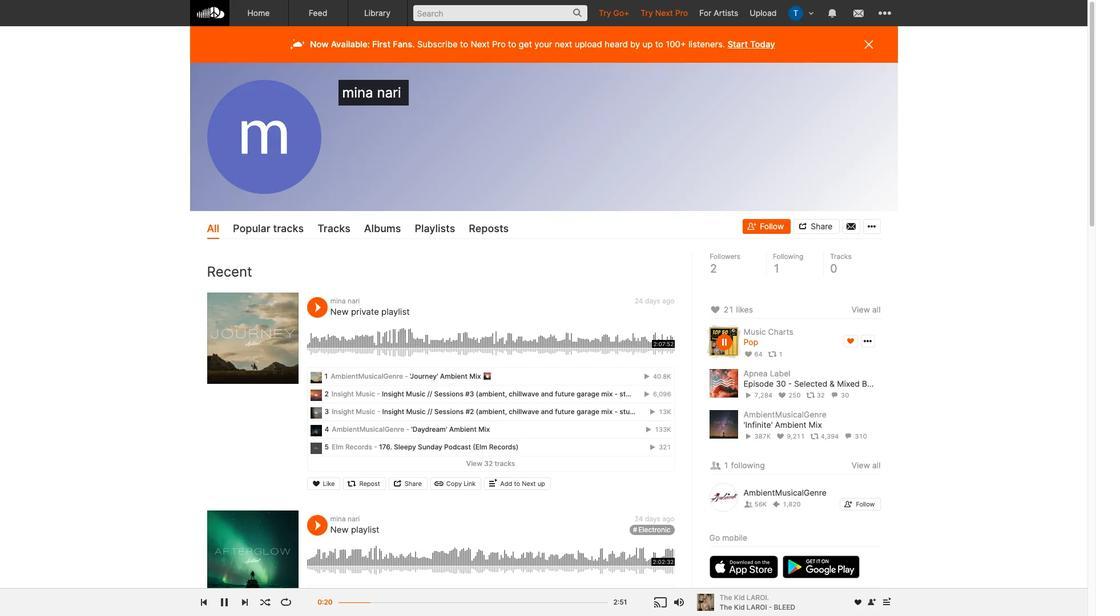 Task type: vqa. For each thing, say whether or not it's contained in the screenshot.
the topmost (feat.
no



Task type: locate. For each thing, give the bounding box(es) containing it.
1 right the 'afterglow' ambient mix element
[[325, 591, 328, 599]]

#3
[[465, 390, 474, 398]]

1,820
[[783, 501, 801, 509]]

30 down mixed
[[841, 392, 849, 400]]

1 vertical spatial next
[[471, 39, 490, 50]]

cookie left manager
[[818, 594, 840, 603]]

music) down 40.8k on the bottom right of the page
[[640, 390, 662, 398]]

popular tracks
[[233, 223, 304, 235]]

available:
[[331, 39, 370, 50]]

progress bar
[[338, 597, 608, 616]]

2 view all from the top
[[852, 461, 881, 471]]

0 horizontal spatial follow
[[760, 222, 784, 232]]

32 down episode 30 - selected & mixed by kyrro link
[[817, 392, 825, 400]]

albums link
[[364, 220, 401, 239]]

2 down followers
[[710, 262, 718, 276]]

1 view all from the top
[[852, 305, 881, 315]]

chillwave
[[509, 390, 539, 398], [509, 407, 539, 416]]

next
[[555, 39, 572, 50]]

ambient inside ambientmusicalgenre 'infinite' ambient mix
[[775, 420, 807, 430]]

mix left 🌄
[[469, 372, 481, 381]]

2 music) from the top
[[640, 407, 662, 416]]

legal link
[[710, 594, 727, 603]]

chillwave for #2
[[509, 407, 539, 416]]

ambientmusicalgenre right 'journey' ambient mix 🌄 element
[[331, 372, 403, 381]]

tracks left albums
[[318, 223, 351, 235]]

2 vertical spatial mina
[[330, 515, 346, 524]]

1 vertical spatial kid
[[734, 603, 745, 612]]

and down 2 insight music         - insight music // sessions #3 (ambient, chillwave and future garage mix - study music)
[[541, 407, 553, 416]]

view for 21 likes
[[852, 305, 870, 315]]

0 horizontal spatial pro
[[492, 39, 506, 50]]

1 vertical spatial future
[[555, 407, 575, 416]]

tracks up '0'
[[830, 253, 852, 261]]

sessions
[[434, 390, 464, 398], [434, 407, 464, 416]]

music charts link
[[744, 327, 794, 337]]

popular
[[233, 223, 271, 235]]

add
[[500, 480, 512, 488]]

1 vertical spatial study
[[620, 407, 638, 416]]

2 horizontal spatial next
[[655, 8, 673, 18]]

2 ago from the top
[[663, 515, 675, 524]]

0 horizontal spatial 2
[[325, 390, 329, 398]]

tracks down records)
[[495, 459, 515, 468]]

1 track stats element from the top
[[744, 389, 881, 402]]

ambient up #3
[[440, 372, 468, 381]]

nari inside mina nari new private playlist
[[348, 297, 360, 305]]

and up 3 insight music         - insight music // sessions #2 (ambient, chillwave and future garage mix - study music) 13k
[[541, 390, 553, 398]]

1 vertical spatial tracks
[[495, 459, 515, 468]]

1 inside following 1
[[773, 262, 781, 276]]

1 vertical spatial the
[[720, 603, 732, 612]]

upload
[[575, 39, 602, 50]]

24 for 24 days ago
[[635, 297, 643, 305]]

(ambient, for #2
[[476, 407, 507, 416]]

your
[[535, 39, 552, 50]]

mina down available:
[[342, 85, 373, 101]]

310
[[855, 433, 867, 441]]

playlist right private
[[382, 306, 410, 317]]

0 vertical spatial mix
[[601, 390, 613, 398]]

2 all from the top
[[873, 461, 881, 471]]

2 future from the top
[[555, 407, 575, 416]]

32 inside view 32 tracks link
[[484, 459, 493, 468]]

laroi.
[[747, 594, 769, 602]]

1 vertical spatial share button
[[389, 478, 428, 491]]

1 horizontal spatial share
[[811, 222, 833, 232]]

cookie up resources
[[766, 594, 789, 603]]

view all for 1 following
[[852, 461, 881, 471]]

chillwave down 2 insight music         - insight music // sessions #3 (ambient, chillwave and future garage mix - study music)
[[509, 407, 539, 416]]

// down "'journey'"
[[427, 390, 432, 398]]

1 horizontal spatial pro
[[675, 8, 688, 18]]

the down legal link
[[720, 603, 732, 612]]

1 vertical spatial pro
[[492, 39, 506, 50]]

following image
[[710, 459, 722, 473]]

2 garage from the top
[[577, 407, 600, 416]]

pro inside 'link'
[[675, 8, 688, 18]]

0 vertical spatial mina
[[342, 85, 373, 101]]

2 track stats element from the top
[[744, 431, 881, 443]]

32
[[817, 392, 825, 400], [484, 459, 493, 468]]

0 vertical spatial 32
[[817, 392, 825, 400]]

(ambient, down 2 insight music         - insight music // sessions #3 (ambient, chillwave and future garage mix - study music)
[[476, 407, 507, 416]]

study left 13k
[[620, 407, 638, 416]]

1 horizontal spatial playlist
[[382, 306, 410, 317]]

try go+
[[599, 8, 630, 18]]

1 vertical spatial follow button
[[840, 499, 881, 511]]

0 vertical spatial view all
[[852, 305, 881, 315]]

upload
[[750, 8, 777, 18]]

apnea label link
[[744, 369, 791, 378]]

next up 100+ in the right top of the page
[[655, 8, 673, 18]]

1 garage from the top
[[577, 390, 600, 398]]

kid up artist
[[734, 594, 745, 602]]

1 all from the top
[[873, 305, 881, 315]]

1 horizontal spatial tracks
[[495, 459, 515, 468]]

(ambient, down 🌄
[[476, 390, 507, 398]]

go+
[[614, 8, 630, 18]]

try for try next pro
[[641, 8, 653, 18]]

and
[[541, 390, 553, 398], [541, 407, 553, 416]]

all
[[873, 305, 881, 315], [873, 461, 881, 471]]

pro
[[675, 8, 688, 18], [492, 39, 506, 50]]

0 vertical spatial next
[[655, 8, 673, 18]]

1 music) from the top
[[640, 390, 662, 398]]

the
[[720, 594, 732, 602], [720, 603, 732, 612]]

mix for insight music // sessions #2 (ambient, chillwave and future garage mix - study music)
[[601, 407, 613, 416]]

insight down 1 ambientmusicalgenre         - 'journey' ambient mix 🌄
[[382, 390, 404, 398]]

mix for 'journey' ambient mix 🌄
[[469, 372, 481, 381]]

0 vertical spatial new
[[330, 306, 349, 317]]

ambientmusicalgenre for 1 ambientmusicalgenre         -
[[331, 591, 403, 599]]

1 try from the left
[[599, 8, 611, 18]]

24 inside 24 days ago electronic
[[635, 515, 643, 524]]

for artists link
[[694, 0, 744, 26]]

music charts pop
[[744, 327, 794, 347]]

share button down sleepy
[[389, 478, 428, 491]]

mina up "new private playlist" link
[[330, 297, 346, 305]]

mina nari link up the new  playlist link
[[330, 515, 360, 524]]

1 vertical spatial track stats element
[[744, 431, 881, 443]]

2 sessions from the top
[[434, 407, 464, 416]]

1 horizontal spatial next
[[522, 480, 536, 488]]

playlist down repost popup button
[[351, 525, 380, 536]]

0 horizontal spatial follow button
[[743, 220, 791, 234]]

2 study from the top
[[620, 407, 638, 416]]

music) down 6,096
[[640, 407, 662, 416]]

mina inside mina nari new private playlist
[[330, 297, 346, 305]]

1 vertical spatial 24
[[635, 515, 643, 524]]

- inside the kid laroi. the kid laroi - bleed
[[769, 603, 772, 612]]

1 mix from the top
[[601, 390, 613, 398]]

0 horizontal spatial share button
[[389, 478, 428, 491]]

try inside try next pro 'link'
[[641, 8, 653, 18]]

0 vertical spatial 2
[[710, 262, 718, 276]]

up right add in the bottom of the page
[[538, 480, 545, 488]]

privacy
[[735, 594, 759, 603]]

1 horizontal spatial 32
[[817, 392, 825, 400]]

0 vertical spatial 24
[[635, 297, 643, 305]]

0 vertical spatial pro
[[675, 8, 688, 18]]

next right add in the bottom of the page
[[522, 480, 536, 488]]

30 link
[[830, 392, 849, 400]]

0 horizontal spatial playlist
[[351, 525, 380, 536]]

1 for 1 following
[[724, 461, 729, 471]]

2
[[710, 262, 718, 276], [325, 390, 329, 398]]

30 down label
[[776, 379, 786, 389]]

heard
[[605, 39, 628, 50]]

1 cookie from the left
[[766, 594, 789, 603]]

music) for insight music // sessions #3 (ambient, chillwave and future garage mix - study music)
[[640, 390, 662, 398]]

1 vertical spatial playlist
[[351, 525, 380, 536]]

1 right following image
[[724, 461, 729, 471]]

0 vertical spatial days
[[645, 297, 661, 305]]

legal
[[710, 594, 727, 603]]

Search search field
[[413, 5, 588, 21]]

track stats element containing 387k
[[744, 431, 881, 443]]

None search field
[[407, 0, 593, 26]]

tracks 0
[[830, 253, 852, 276]]

1 new from the top
[[330, 306, 349, 317]]

popular tracks link
[[233, 220, 304, 239]]

ambient up 9,211 link
[[775, 420, 807, 430]]

0 vertical spatial and
[[541, 390, 553, 398]]

0 horizontal spatial cookie
[[766, 594, 789, 603]]

days inside 24 days ago electronic
[[645, 515, 661, 524]]

nari up the new  playlist link
[[348, 515, 360, 524]]

'journey' ambient mix 🌄 element
[[310, 372, 322, 384]]

apnea
[[744, 369, 768, 378]]

chillwave up 3 insight music         - insight music // sessions #2 (ambient, chillwave and future garage mix - study music) 13k
[[509, 390, 539, 398]]

321
[[657, 443, 671, 451]]

1 vertical spatial new
[[330, 525, 349, 536]]

0 vertical spatial //
[[427, 390, 432, 398]]

1 vertical spatial tracks
[[830, 253, 852, 261]]

0 vertical spatial tracks
[[318, 223, 351, 235]]

share button up following
[[794, 220, 840, 234]]

24 days ago
[[635, 297, 675, 305]]

// up 'daydream'
[[428, 407, 433, 416]]

2 cookie from the left
[[818, 594, 840, 603]]

1 vertical spatial 32
[[484, 459, 493, 468]]

ago left like icon on the right of page
[[663, 297, 675, 305]]

0 vertical spatial share
[[811, 222, 833, 232]]

episode 30 - selected & mixed by kyrro link
[[744, 379, 894, 389]]

1 vertical spatial mina
[[330, 297, 346, 305]]

1 up label
[[779, 350, 783, 358]]

1 vertical spatial ago
[[663, 515, 675, 524]]

new inside 'mina nari new  playlist'
[[330, 525, 349, 536]]

1 (ambient, from the top
[[476, 390, 507, 398]]

to right add in the bottom of the page
[[514, 480, 520, 488]]

2 // from the top
[[428, 407, 433, 416]]

0 vertical spatial playlist
[[382, 306, 410, 317]]

ambientmusicalgenre right the 'afterglow' ambient mix element
[[331, 591, 403, 599]]

insight
[[332, 390, 354, 398], [382, 390, 404, 398], [332, 407, 354, 416], [382, 407, 404, 416]]

133k
[[653, 426, 671, 434]]

0 vertical spatial nari
[[377, 85, 401, 101]]

playlists link
[[415, 220, 455, 239]]

1 inside playlist stats element
[[779, 350, 783, 358]]

track stats element
[[744, 389, 881, 402], [744, 431, 881, 443]]

21
[[724, 305, 734, 315]]

view down tracks 0
[[852, 305, 870, 315]]

2 mina nari link from the top
[[330, 515, 360, 524]]

the up imprint link
[[720, 594, 732, 602]]

0 horizontal spatial try
[[599, 8, 611, 18]]

2 and from the top
[[541, 407, 553, 416]]

nari inside 'mina nari new  playlist'
[[348, 515, 360, 524]]

following
[[731, 461, 765, 471]]

250
[[789, 392, 801, 400]]

1 study from the top
[[620, 390, 638, 398]]

try right the go+
[[641, 8, 653, 18]]

0 vertical spatial all
[[873, 305, 881, 315]]

start today link
[[728, 39, 775, 50]]

0 vertical spatial share button
[[794, 220, 840, 234]]

ago
[[663, 297, 675, 305], [663, 515, 675, 524]]

1 right 'journey' ambient mix 🌄 element
[[325, 372, 328, 381]]

// for #3
[[427, 390, 432, 398]]

0 horizontal spatial tracks
[[273, 223, 304, 235]]

cookie manager link
[[818, 594, 871, 603]]

view all down '310'
[[852, 461, 881, 471]]

add to next up button
[[484, 478, 551, 491]]

days for 24 days ago electronic
[[645, 515, 661, 524]]

future for #2
[[555, 407, 575, 416]]

0 vertical spatial tracks
[[273, 223, 304, 235]]

1 vertical spatial chillwave
[[509, 407, 539, 416]]

playlist
[[382, 306, 410, 317], [351, 525, 380, 536]]

0 horizontal spatial up
[[538, 480, 545, 488]]

2 mix from the top
[[601, 407, 613, 416]]

ambient for 'daydream' ambient mix
[[449, 425, 477, 434]]

new  playlist element
[[207, 511, 298, 603]]

⁃ left 'next up' 'icon'
[[873, 594, 877, 603]]

30 inside apnea label episode 30 - selected & mixed by kyrro
[[776, 379, 786, 389]]

1 horizontal spatial tracks
[[830, 253, 852, 261]]

ambientmusicalgenre up 'infinite' ambient mix link
[[744, 410, 827, 420]]

2 vertical spatial next
[[522, 480, 536, 488]]

the kid laroi - bleed element
[[697, 594, 714, 612]]

kid down privacy link
[[734, 603, 745, 612]]

2 try from the left
[[641, 8, 653, 18]]

2 chillwave from the top
[[509, 407, 539, 416]]

now available: first fans. subscribe to next pro to get your next upload heard by up to 100+ listeners. start today
[[310, 39, 775, 50]]

0 vertical spatial garage
[[577, 390, 600, 398]]

1 ago from the top
[[663, 297, 675, 305]]

mix up "(elm" at the left bottom of page
[[479, 425, 490, 434]]

view all down tracks 0
[[852, 305, 881, 315]]

1 vertical spatial view all
[[852, 461, 881, 471]]

tracks inside view 32 tracks link
[[495, 459, 515, 468]]

0 horizontal spatial 30
[[776, 379, 786, 389]]

tracks inside popular tracks link
[[273, 223, 304, 235]]

0 vertical spatial music)
[[640, 390, 662, 398]]

0 vertical spatial study
[[620, 390, 638, 398]]

1 horizontal spatial follow
[[856, 501, 875, 509]]

up
[[643, 39, 653, 50], [538, 480, 545, 488]]

mina nari new  playlist
[[330, 515, 380, 536]]

all for 21 likes
[[873, 305, 881, 315]]

follow
[[760, 222, 784, 232], [856, 501, 875, 509]]

share down sleepy
[[405, 480, 422, 488]]

copy link
[[446, 480, 476, 488]]

fans.
[[393, 39, 415, 50]]

ago up electronic
[[663, 515, 675, 524]]

ago inside 24 days ago electronic
[[663, 515, 675, 524]]

and for #2
[[541, 407, 553, 416]]

0 vertical spatial 30
[[776, 379, 786, 389]]

legal ⁃ privacy ⁃ cookie policy
[[710, 594, 810, 603]]

mina nari link up private
[[330, 297, 360, 305]]

0
[[830, 262, 838, 276]]

1 vertical spatial 30
[[841, 392, 849, 400]]

1 vertical spatial garage
[[577, 407, 600, 416]]

0 vertical spatial track stats element
[[744, 389, 881, 402]]

32 down "(elm" at the left bottom of page
[[484, 459, 493, 468]]

mina nari new private playlist
[[330, 297, 410, 317]]

ambientmusicalgenre's avatar element
[[710, 484, 738, 512]]

try inside try go+ link
[[599, 8, 611, 18]]

0 vertical spatial up
[[643, 39, 653, 50]]

1 future from the top
[[555, 390, 575, 398]]

0 vertical spatial chillwave
[[509, 390, 539, 398]]

mix up 4,394 link
[[809, 420, 822, 430]]

ambientmusicalgenre up records on the bottom of the page
[[332, 425, 404, 434]]

days for 24 days ago
[[645, 297, 661, 305]]

try left the go+
[[599, 8, 611, 18]]

1 vertical spatial sessions
[[434, 407, 464, 416]]

0 vertical spatial kid
[[734, 594, 745, 602]]

2 days from the top
[[645, 515, 661, 524]]

tracks right popular
[[273, 223, 304, 235]]

1 horizontal spatial 2
[[710, 262, 718, 276]]

0 vertical spatial sessions
[[434, 390, 464, 398]]

0 horizontal spatial tracks
[[318, 223, 351, 235]]

pro left get
[[492, 39, 506, 50]]

insight right 3
[[332, 407, 354, 416]]

next down search search box
[[471, 39, 490, 50]]

bleed
[[774, 603, 796, 612]]

1 vertical spatial up
[[538, 480, 545, 488]]

up right by
[[643, 39, 653, 50]]

insight right insight music // sessions #3 (ambient, chillwave and future garage mix - study music) element
[[332, 390, 354, 398]]

by
[[862, 379, 872, 389]]

mobile
[[722, 533, 748, 543]]

1 vertical spatial days
[[645, 515, 661, 524]]

tracks for tracks 0
[[830, 253, 852, 261]]

'afterglow' ambient mix element
[[310, 591, 322, 602]]

1 // from the top
[[427, 390, 432, 398]]

2 right insight music // sessions #3 (ambient, chillwave and future garage mix - study music) element
[[325, 390, 329, 398]]

0 vertical spatial future
[[555, 390, 575, 398]]

1 vertical spatial (ambient,
[[476, 407, 507, 416]]

pro left for
[[675, 8, 688, 18]]

new left private
[[330, 306, 349, 317]]

1 the from the top
[[720, 594, 732, 602]]

to left get
[[508, 39, 516, 50]]

1 vertical spatial mina nari link
[[330, 515, 360, 524]]

mina inside 'mina nari new  playlist'
[[330, 515, 346, 524]]

4
[[325, 425, 329, 434]]

mina up the new  playlist link
[[330, 515, 346, 524]]

// for #2
[[428, 407, 433, 416]]

share
[[811, 222, 833, 232], [405, 480, 422, 488]]

tara schultz's avatar element
[[788, 6, 803, 21]]

imprint link
[[710, 604, 733, 612]]

0 horizontal spatial 32
[[484, 459, 493, 468]]

next up image
[[880, 596, 893, 610]]

mix for insight music // sessions #3 (ambient, chillwave and future garage mix - study music)
[[601, 390, 613, 398]]

mix
[[469, 372, 481, 381], [809, 420, 822, 430], [479, 425, 490, 434]]

view down '310'
[[852, 461, 870, 471]]

- inside apnea label episode 30 - selected & mixed by kyrro
[[788, 379, 792, 389]]

1 vertical spatial share
[[405, 480, 422, 488]]

0 vertical spatial ago
[[663, 297, 675, 305]]

2 vertical spatial nari
[[348, 515, 360, 524]]

1 sessions from the top
[[434, 390, 464, 398]]

4 ambientmusicalgenre         - 'daydream' ambient mix
[[325, 425, 490, 434]]

1 ambientmusicalgenre         -
[[325, 591, 410, 599]]

1 and from the top
[[541, 390, 553, 398]]

and for #3
[[541, 390, 553, 398]]

2 (ambient, from the top
[[476, 407, 507, 416]]

share up tracks 0
[[811, 222, 833, 232]]

nari down the first
[[377, 85, 401, 101]]

1 horizontal spatial try
[[641, 8, 653, 18]]

sessions for #2
[[434, 407, 464, 416]]

1 vertical spatial mix
[[601, 407, 613, 416]]

new private playlist link
[[330, 306, 410, 317]]

study left 6,096
[[620, 390, 638, 398]]

2 new from the top
[[330, 525, 349, 536]]

1 horizontal spatial cookie
[[818, 594, 840, 603]]

ambientmusicalgenre 'infinite' ambient mix
[[744, 410, 827, 430]]

0 vertical spatial (ambient,
[[476, 390, 507, 398]]

followers 2
[[710, 253, 741, 276]]

nari up private
[[348, 297, 360, 305]]

1 days from the top
[[645, 297, 661, 305]]

to left 100+ in the right top of the page
[[655, 39, 664, 50]]

to right the "subscribe" at the left top
[[460, 39, 468, 50]]

nari for mina nari
[[377, 85, 401, 101]]

1 24 from the top
[[635, 297, 643, 305]]

0 vertical spatial mina nari link
[[330, 297, 360, 305]]

all for 1 following
[[873, 461, 881, 471]]

podcast
[[444, 443, 471, 451]]

1 vertical spatial music)
[[640, 407, 662, 416]]

ambientmusicalgenre for 1 ambientmusicalgenre         - 'journey' ambient mix 🌄
[[331, 372, 403, 381]]

kyrro
[[874, 379, 894, 389]]

view
[[852, 305, 870, 315], [466, 459, 483, 468], [852, 461, 870, 471]]

1 vertical spatial nari
[[348, 297, 360, 305]]

tracks for tracks
[[318, 223, 351, 235]]

40.8k
[[651, 373, 671, 381]]

1 mina nari link from the top
[[330, 297, 360, 305]]

1 vertical spatial and
[[541, 407, 553, 416]]

track stats element containing 7,284
[[744, 389, 881, 402]]

1 chillwave from the top
[[509, 390, 539, 398]]

feed link
[[289, 0, 348, 26]]

2 24 from the top
[[635, 515, 643, 524]]

sessions left #2
[[434, 407, 464, 416]]

13k
[[659, 408, 671, 416]]

view all for 21 likes
[[852, 305, 881, 315]]

new down like
[[330, 525, 349, 536]]

0 horizontal spatial next
[[471, 39, 490, 50]]

sessions for #3
[[434, 390, 464, 398]]

sessions left #3
[[434, 390, 464, 398]]

1 horizontal spatial 30
[[841, 392, 849, 400]]

cookie manager ⁃ imprint ⁃ artist resources ⁃
[[710, 594, 877, 612]]

1 down following
[[773, 262, 781, 276]]

1 vertical spatial all
[[873, 461, 881, 471]]

new inside mina nari new private playlist
[[330, 306, 349, 317]]

nari for mina nari new  playlist
[[348, 515, 360, 524]]

ambient up the podcast
[[449, 425, 477, 434]]

try next pro link
[[635, 0, 694, 26]]

0 vertical spatial the
[[720, 594, 732, 602]]



Task type: describe. For each thing, give the bounding box(es) containing it.
the kid laroi - bleed link
[[720, 603, 796, 613]]

all
[[207, 223, 219, 235]]

ago for 24 days ago
[[663, 297, 675, 305]]

sleepy
[[394, 443, 416, 451]]

'daydream'
[[411, 425, 447, 434]]

64 link
[[744, 350, 763, 358]]

ambientmusicalgenre for 4 ambientmusicalgenre         - 'daydream' ambient mix
[[332, 425, 404, 434]]

4,394 link
[[810, 433, 839, 441]]

track stats element for mix
[[744, 431, 881, 443]]

mix inside ambientmusicalgenre 'infinite' ambient mix
[[809, 420, 822, 430]]

like image
[[710, 303, 722, 317]]

🌄
[[483, 372, 492, 381]]

2 kid from the top
[[734, 603, 745, 612]]

start
[[728, 39, 748, 50]]

home link
[[229, 0, 289, 26]]

to inside 'button'
[[514, 480, 520, 488]]

future for #3
[[555, 390, 575, 398]]

mina nari link for private
[[330, 297, 360, 305]]

laroi
[[747, 603, 767, 612]]

reposts
[[469, 223, 509, 235]]

garage for insight music // sessions #3 (ambient, chillwave and future garage mix - study music)
[[577, 390, 600, 398]]

for
[[700, 8, 712, 18]]

library
[[364, 8, 391, 18]]

playlist inside 'mina nari new  playlist'
[[351, 525, 380, 536]]

view down "(elm" at the left bottom of page
[[466, 459, 483, 468]]

the kid laroi. the kid laroi - bleed
[[720, 594, 796, 612]]

library link
[[348, 0, 407, 26]]

try for try go+
[[599, 8, 611, 18]]

232k
[[653, 591, 671, 599]]

upload link
[[744, 0, 783, 26]]

insight music // sessions #3 (ambient, chillwave and future garage mix - study music) element
[[310, 390, 322, 401]]

pop link
[[744, 338, 758, 348]]

1 vertical spatial 2
[[325, 390, 329, 398]]

mina for mina nari new  playlist
[[330, 515, 346, 524]]

2 inside followers 2
[[710, 262, 718, 276]]

9,211
[[787, 433, 805, 441]]

now
[[310, 39, 329, 50]]

study for insight music // sessions #2 (ambient, chillwave and future garage mix - study music)
[[620, 407, 638, 416]]

artist
[[740, 604, 758, 612]]

all link
[[207, 220, 219, 239]]

7,284
[[755, 392, 773, 400]]

artists
[[714, 8, 739, 18]]

9,211 link
[[776, 433, 805, 441]]

for artists
[[700, 8, 739, 18]]

sunday
[[418, 443, 443, 451]]

records)
[[489, 443, 519, 451]]

mixed
[[837, 379, 860, 389]]

playlist stats element
[[744, 348, 881, 361]]

mix for 'daydream' ambient mix
[[479, 425, 490, 434]]

followers
[[710, 253, 741, 261]]

get
[[519, 39, 532, 50]]

pop
[[744, 338, 758, 347]]

electronic link
[[630, 526, 675, 536]]

(ambient, for #3
[[476, 390, 507, 398]]

new private playlist element
[[207, 293, 298, 384]]

250 link
[[778, 392, 801, 400]]

listeners.
[[689, 39, 725, 50]]

electronic
[[639, 526, 671, 535]]

pop element
[[710, 328, 738, 356]]

⁃ left artist
[[734, 604, 738, 612]]

records
[[345, 443, 372, 451]]

1 ambientmusicalgenre         - 'journey' ambient mix 🌄
[[325, 372, 492, 381]]

mina for mina nari
[[342, 85, 373, 101]]

2 the from the top
[[720, 603, 732, 612]]

link
[[464, 480, 476, 488]]

mina for mina nari new private playlist
[[330, 297, 346, 305]]

1 for 1 ambientmusicalgenre         - 'journey' ambient mix 🌄
[[325, 372, 328, 381]]

music) for insight music // sessions #2 (ambient, chillwave and future garage mix - study music)
[[640, 407, 662, 416]]

garage for insight music // sessions #2 (ambient, chillwave and future garage mix - study music)
[[577, 407, 600, 416]]

24 for 24 days ago electronic
[[635, 515, 643, 524]]

⁃ right legal link
[[729, 594, 733, 603]]

176.
[[379, 443, 392, 451]]

today
[[750, 39, 775, 50]]

new for new  playlist
[[330, 525, 349, 536]]

music inside music charts pop
[[744, 327, 766, 337]]

(elm
[[473, 443, 487, 451]]

1 horizontal spatial follow button
[[840, 499, 881, 511]]

ambient​musical​genre
[[744, 488, 827, 498]]

s n u g x nuver - nightfall element
[[310, 609, 322, 617]]

view for 1 following
[[852, 461, 870, 471]]

0 vertical spatial follow button
[[743, 220, 791, 234]]

1 link
[[768, 350, 783, 358]]

310 link
[[844, 433, 867, 441]]

copy
[[446, 480, 462, 488]]

#2
[[466, 407, 474, 416]]

like
[[323, 480, 335, 488]]

56k
[[755, 501, 767, 509]]

label
[[770, 369, 791, 378]]

5 elm records         - 176. sleepy sunday podcast (elm records)
[[325, 443, 519, 451]]

1 for 1 ambientmusicalgenre         -
[[325, 591, 328, 599]]

elm
[[332, 443, 344, 451]]

playlist inside mina nari new private playlist
[[382, 306, 410, 317]]

mina nari
[[342, 85, 405, 101]]

ambient for 'journey' ambient mix 🌄
[[440, 372, 468, 381]]

try go+ link
[[593, 0, 635, 26]]

mina nari's avatar element
[[207, 80, 321, 194]]

copy link button
[[430, 478, 482, 491]]

episode 30 - selected & mixed by kyrro element
[[710, 369, 738, 398]]

next inside 'link'
[[655, 8, 673, 18]]

mina nari link for playlist
[[330, 515, 360, 524]]

6,096
[[652, 390, 671, 398]]

by
[[630, 39, 640, 50]]

following 1
[[773, 253, 804, 276]]

up inside 'button'
[[538, 480, 545, 488]]

56k link
[[744, 501, 767, 509]]

insight up 4 ambientmusicalgenre         - 'daydream' ambient mix
[[382, 407, 404, 416]]

ago for 24 days ago electronic
[[663, 515, 675, 524]]

cookie inside cookie manager ⁃ imprint ⁃ artist resources ⁃
[[818, 594, 840, 603]]

176. sleepy sunday podcast (elm records) element
[[310, 443, 322, 455]]

manager
[[842, 594, 871, 603]]

'daydream' ambient mix element
[[310, 425, 322, 437]]

1 for 1
[[779, 350, 783, 358]]

insight music // sessions #2 (ambient, chillwave and future garage mix - study music) element
[[310, 408, 322, 419]]

0 vertical spatial follow
[[760, 222, 784, 232]]

chillwave for #3
[[509, 390, 539, 398]]

⁃ up laroi
[[761, 594, 764, 603]]

nari for mina nari new private playlist
[[348, 297, 360, 305]]

ambientmusicalgenre link
[[744, 410, 827, 420]]

study for insight music // sessions #3 (ambient, chillwave and future garage mix - study music)
[[620, 390, 638, 398]]

⁃ down policy
[[796, 604, 800, 612]]

2 insight music         - insight music // sessions #3 (ambient, chillwave and future garage mix - study music)
[[325, 390, 662, 398]]

tracks link
[[318, 220, 351, 239]]

1 vertical spatial follow
[[856, 501, 875, 509]]

next inside 'button'
[[522, 480, 536, 488]]

3
[[325, 407, 329, 416]]

try next pro
[[641, 8, 688, 18]]

&
[[830, 379, 835, 389]]

go mobile
[[710, 533, 748, 543]]

1 kid from the top
[[734, 594, 745, 602]]

track stats element for 30
[[744, 389, 881, 402]]

100+
[[666, 39, 686, 50]]

recent
[[207, 264, 252, 281]]

1 horizontal spatial up
[[643, 39, 653, 50]]

new for new private playlist
[[330, 306, 349, 317]]

5
[[325, 443, 329, 451]]

0:20
[[318, 598, 333, 607]]

private
[[351, 306, 379, 317]]

64
[[755, 350, 763, 358]]

following
[[773, 253, 804, 261]]

'infinite' ambient mix element
[[710, 411, 738, 439]]



